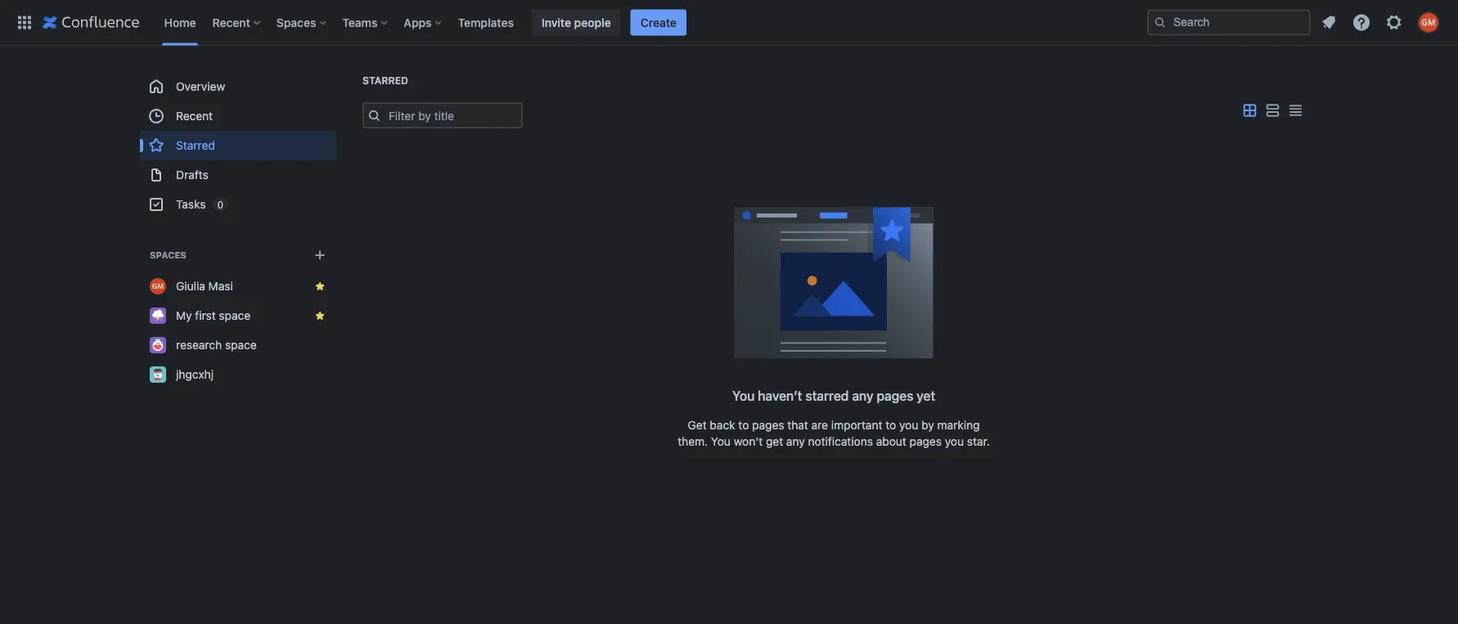 Task type: describe. For each thing, give the bounding box(es) containing it.
first
[[195, 309, 216, 322]]

drafts link
[[140, 160, 336, 190]]

templates link
[[453, 9, 519, 36]]

0 horizontal spatial starred
[[176, 139, 215, 152]]

drafts
[[176, 168, 208, 182]]

2 vertical spatial pages
[[910, 435, 942, 448]]

1 vertical spatial space
[[225, 338, 257, 352]]

recent inside popup button
[[212, 16, 250, 29]]

create a space image
[[310, 245, 330, 265]]

haven't
[[758, 388, 802, 404]]

research space link
[[140, 331, 336, 360]]

1 vertical spatial recent
[[176, 109, 213, 123]]

0 vertical spatial any
[[852, 388, 874, 404]]

apps
[[404, 16, 432, 29]]

list image
[[1263, 101, 1282, 121]]

search image
[[1154, 16, 1167, 29]]

create
[[641, 16, 677, 29]]

my first space link
[[140, 301, 336, 331]]

notifications
[[808, 435, 873, 448]]

research space
[[176, 338, 257, 352]]

giulia masi
[[176, 279, 233, 293]]

overview link
[[140, 72, 336, 101]]

tasks
[[176, 198, 206, 211]]

global element
[[10, 0, 1144, 45]]

Filter by title field
[[384, 104, 521, 127]]

settings icon image
[[1385, 13, 1404, 32]]

get
[[688, 419, 707, 432]]

about
[[876, 435, 907, 448]]

my first space
[[176, 309, 250, 322]]

cards image
[[1240, 101, 1259, 121]]

marking
[[937, 419, 980, 432]]

0 horizontal spatial you
[[899, 419, 918, 432]]

are
[[811, 419, 828, 432]]

you inside get back to pages that are important to you by marking them.  you won't get any notifications about pages you star.
[[711, 435, 731, 448]]

masi
[[208, 279, 233, 293]]

back
[[710, 419, 735, 432]]

recent link
[[140, 101, 336, 131]]

notification icon image
[[1319, 13, 1339, 32]]

compact list image
[[1286, 101, 1305, 121]]

jhgcxhj
[[176, 368, 214, 381]]

yet
[[917, 388, 935, 404]]

banner containing home
[[0, 0, 1458, 46]]

them.
[[678, 435, 708, 448]]

help icon image
[[1352, 13, 1372, 32]]

spaces inside spaces popup button
[[276, 16, 316, 29]]

overview
[[176, 80, 225, 93]]

spaces button
[[272, 9, 333, 36]]



Task type: locate. For each thing, give the bounding box(es) containing it.
0 vertical spatial recent
[[212, 16, 250, 29]]

to up about
[[886, 419, 896, 432]]

home link
[[159, 9, 201, 36]]

teams button
[[337, 9, 394, 36]]

teams
[[342, 16, 378, 29]]

space down "my first space" 'link'
[[225, 338, 257, 352]]

1 vertical spatial pages
[[752, 419, 784, 432]]

0 vertical spatial pages
[[877, 388, 913, 404]]

you down "back" on the bottom
[[711, 435, 731, 448]]

0 horizontal spatial to
[[738, 419, 749, 432]]

1 horizontal spatial to
[[886, 419, 896, 432]]

won't
[[734, 435, 763, 448]]

pages down by
[[910, 435, 942, 448]]

any inside get back to pages that are important to you by marking them.  you won't get any notifications about pages you star.
[[786, 435, 805, 448]]

get
[[766, 435, 783, 448]]

pages
[[877, 388, 913, 404], [752, 419, 784, 432], [910, 435, 942, 448]]

jhgcxhj link
[[140, 360, 336, 390]]

you down 'marking'
[[945, 435, 964, 448]]

group containing overview
[[140, 72, 336, 219]]

Search field
[[1147, 9, 1311, 36]]

you
[[899, 419, 918, 432], [945, 435, 964, 448]]

pages left yet
[[877, 388, 913, 404]]

1 horizontal spatial spaces
[[276, 16, 316, 29]]

invite people
[[542, 16, 611, 29]]

home
[[164, 16, 196, 29]]

to
[[738, 419, 749, 432], [886, 419, 896, 432]]

you up "back" on the bottom
[[732, 388, 755, 404]]

0 horizontal spatial any
[[786, 435, 805, 448]]

templates
[[458, 16, 514, 29]]

0 vertical spatial you
[[732, 388, 755, 404]]

any down the that
[[786, 435, 805, 448]]

0
[[217, 199, 223, 210]]

0 vertical spatial starred
[[363, 75, 408, 86]]

star.
[[967, 435, 990, 448]]

starred up drafts
[[176, 139, 215, 152]]

1 horizontal spatial starred
[[363, 75, 408, 86]]

you
[[732, 388, 755, 404], [711, 435, 731, 448]]

invite
[[542, 16, 571, 29]]

starred
[[363, 75, 408, 86], [176, 139, 215, 152]]

unstar this space image
[[313, 309, 327, 322]]

confluence image
[[43, 13, 140, 32], [43, 13, 140, 32]]

my
[[176, 309, 192, 322]]

spaces
[[276, 16, 316, 29], [150, 250, 186, 261]]

starred down the teams dropdown button
[[363, 75, 408, 86]]

space inside 'link'
[[219, 309, 250, 322]]

1 horizontal spatial you
[[732, 388, 755, 404]]

unstar this space image
[[313, 280, 327, 293]]

0 vertical spatial you
[[899, 419, 918, 432]]

pages up get
[[752, 419, 784, 432]]

to up won't
[[738, 419, 749, 432]]

any
[[852, 388, 874, 404], [786, 435, 805, 448]]

1 horizontal spatial any
[[852, 388, 874, 404]]

people
[[574, 16, 611, 29]]

0 vertical spatial spaces
[[276, 16, 316, 29]]

invite people button
[[532, 9, 621, 36]]

1 vertical spatial you
[[711, 435, 731, 448]]

1 vertical spatial you
[[945, 435, 964, 448]]

1 horizontal spatial you
[[945, 435, 964, 448]]

0 vertical spatial space
[[219, 309, 250, 322]]

0 horizontal spatial spaces
[[150, 250, 186, 261]]

get back to pages that are important to you by marking them.  you won't get any notifications about pages you star.
[[678, 419, 990, 448]]

you haven't starred any pages yet
[[732, 388, 935, 404]]

1 to from the left
[[738, 419, 749, 432]]

banner
[[0, 0, 1458, 46]]

giulia masi link
[[140, 272, 336, 301]]

by
[[921, 419, 934, 432]]

you left by
[[899, 419, 918, 432]]

any up important on the bottom of the page
[[852, 388, 874, 404]]

research
[[176, 338, 222, 352]]

giulia
[[176, 279, 205, 293]]

create link
[[631, 9, 686, 36]]

2 to from the left
[[886, 419, 896, 432]]

appswitcher icon image
[[15, 13, 34, 32]]

that
[[787, 419, 808, 432]]

important
[[831, 419, 883, 432]]

recent
[[212, 16, 250, 29], [176, 109, 213, 123]]

starred
[[806, 388, 849, 404]]

spaces right the recent popup button
[[276, 16, 316, 29]]

space
[[219, 309, 250, 322], [225, 338, 257, 352]]

group
[[140, 72, 336, 219]]

1 vertical spatial starred
[[176, 139, 215, 152]]

space right first
[[219, 309, 250, 322]]

0 horizontal spatial you
[[711, 435, 731, 448]]

recent down overview
[[176, 109, 213, 123]]

1 vertical spatial spaces
[[150, 250, 186, 261]]

recent button
[[208, 9, 267, 36]]

spaces up giulia
[[150, 250, 186, 261]]

recent right home
[[212, 16, 250, 29]]

starred link
[[140, 131, 336, 160]]

apps button
[[399, 9, 448, 36]]

1 vertical spatial any
[[786, 435, 805, 448]]



Task type: vqa. For each thing, say whether or not it's contained in the screenshot.
the Get back to pages that are important to you by marking them.  You won't get any notifications about pages you star.
yes



